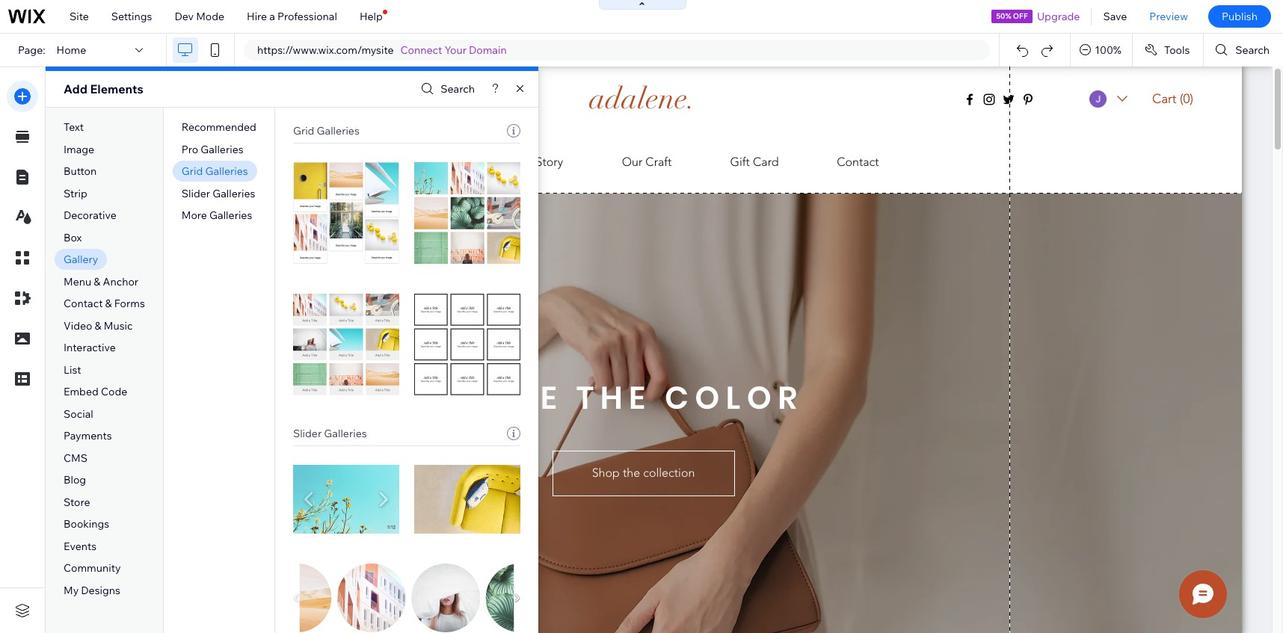 Task type: locate. For each thing, give the bounding box(es) containing it.
50%
[[996, 11, 1012, 21]]

box
[[64, 231, 82, 244]]

& left the forms
[[105, 297, 112, 311]]

events
[[64, 540, 97, 553]]

payments
[[64, 430, 112, 443]]

anchor
[[103, 275, 138, 289]]

my designs
[[64, 584, 120, 598]]

&
[[94, 275, 101, 289], [105, 297, 112, 311], [95, 319, 101, 333]]

0 vertical spatial &
[[94, 275, 101, 289]]

domain
[[469, 43, 507, 57]]

0 horizontal spatial grid
[[182, 165, 203, 178]]

your
[[445, 43, 467, 57]]

embed code
[[64, 385, 127, 399]]

0 horizontal spatial slider
[[182, 187, 210, 200]]

button
[[64, 165, 97, 178]]

a
[[269, 10, 275, 23]]

music
[[104, 319, 133, 333]]

cms
[[64, 452, 88, 465]]

1 vertical spatial search button
[[417, 78, 475, 100]]

my
[[64, 584, 79, 598]]

0 vertical spatial grid galleries
[[293, 124, 360, 138]]

gallery
[[64, 253, 98, 266]]

0 vertical spatial grid
[[293, 124, 314, 138]]

0 horizontal spatial search button
[[417, 78, 475, 100]]

contact & forms
[[64, 297, 145, 311]]

1 vertical spatial &
[[105, 297, 112, 311]]

decorative
[[64, 209, 117, 222]]

forms
[[114, 297, 145, 311]]

add
[[64, 82, 87, 96]]

search
[[1236, 43, 1270, 57], [441, 82, 475, 96]]

search down publish
[[1236, 43, 1270, 57]]

& right menu
[[94, 275, 101, 289]]

1 vertical spatial slider
[[293, 427, 322, 440]]

0 horizontal spatial slider galleries
[[182, 187, 255, 200]]

tools
[[1164, 43, 1190, 57]]

grid
[[293, 124, 314, 138], [182, 165, 203, 178]]

off
[[1013, 11, 1028, 21]]

dev mode
[[175, 10, 224, 23]]

1 vertical spatial slider galleries
[[293, 427, 367, 440]]

embed
[[64, 385, 99, 399]]

interactive
[[64, 341, 116, 355]]

search button
[[1204, 34, 1283, 67], [417, 78, 475, 100]]

https://www.wix.com/mysite
[[257, 43, 394, 57]]

menu & anchor
[[64, 275, 138, 289]]

search down your
[[441, 82, 475, 96]]

save button
[[1092, 0, 1139, 33]]

more galleries
[[182, 209, 252, 222]]

0 horizontal spatial search
[[441, 82, 475, 96]]

search button down publish button
[[1204, 34, 1283, 67]]

100%
[[1095, 43, 1122, 57]]

blog
[[64, 474, 86, 487]]

help
[[360, 10, 383, 23]]

& for contact
[[105, 297, 112, 311]]

slider
[[182, 187, 210, 200], [293, 427, 322, 440]]

2 vertical spatial &
[[95, 319, 101, 333]]

0 vertical spatial slider galleries
[[182, 187, 255, 200]]

professional
[[277, 10, 337, 23]]

1 vertical spatial search
[[441, 82, 475, 96]]

& right video
[[95, 319, 101, 333]]

home
[[57, 43, 86, 57]]

search button down your
[[417, 78, 475, 100]]

1 horizontal spatial search button
[[1204, 34, 1283, 67]]

50% off
[[996, 11, 1028, 21]]

site
[[70, 10, 89, 23]]

slider galleries
[[182, 187, 255, 200], [293, 427, 367, 440]]

0 vertical spatial search button
[[1204, 34, 1283, 67]]

elements
[[90, 82, 143, 96]]

1 horizontal spatial grid
[[293, 124, 314, 138]]

galleries
[[317, 124, 360, 138], [201, 143, 244, 156], [205, 165, 248, 178], [213, 187, 255, 200], [209, 209, 252, 222], [324, 427, 367, 440]]

1 vertical spatial grid galleries
[[182, 165, 248, 178]]

video & music
[[64, 319, 133, 333]]

grid galleries
[[293, 124, 360, 138], [182, 165, 248, 178]]

1 horizontal spatial search
[[1236, 43, 1270, 57]]

publish
[[1222, 10, 1258, 23]]

add elements
[[64, 82, 143, 96]]



Task type: vqa. For each thing, say whether or not it's contained in the screenshot.
My Bookings
no



Task type: describe. For each thing, give the bounding box(es) containing it.
strip
[[64, 187, 87, 200]]

code
[[101, 385, 127, 399]]

more
[[182, 209, 207, 222]]

hire
[[247, 10, 267, 23]]

& for menu
[[94, 275, 101, 289]]

video
[[64, 319, 92, 333]]

bookings
[[64, 518, 109, 531]]

preview
[[1150, 10, 1188, 23]]

contact
[[64, 297, 103, 311]]

image
[[64, 143, 94, 156]]

community
[[64, 562, 121, 575]]

1 horizontal spatial slider galleries
[[293, 427, 367, 440]]

list
[[64, 363, 81, 377]]

menu
[[64, 275, 91, 289]]

0 vertical spatial slider
[[182, 187, 210, 200]]

hire a professional
[[247, 10, 337, 23]]

recommended
[[182, 121, 256, 134]]

pro
[[182, 143, 198, 156]]

social
[[64, 407, 93, 421]]

preview button
[[1139, 0, 1200, 33]]

designs
[[81, 584, 120, 598]]

0 vertical spatial search
[[1236, 43, 1270, 57]]

upgrade
[[1037, 10, 1080, 23]]

1 vertical spatial grid
[[182, 165, 203, 178]]

mode
[[196, 10, 224, 23]]

tools button
[[1133, 34, 1204, 67]]

https://www.wix.com/mysite connect your domain
[[257, 43, 507, 57]]

pro galleries
[[182, 143, 244, 156]]

settings
[[111, 10, 152, 23]]

dev
[[175, 10, 194, 23]]

save
[[1103, 10, 1127, 23]]

& for video
[[95, 319, 101, 333]]

1 horizontal spatial grid galleries
[[293, 124, 360, 138]]

0 horizontal spatial grid galleries
[[182, 165, 248, 178]]

connect
[[401, 43, 442, 57]]

text
[[64, 121, 84, 134]]

100% button
[[1071, 34, 1132, 67]]

publish button
[[1208, 5, 1271, 28]]

1 horizontal spatial slider
[[293, 427, 322, 440]]

store
[[64, 496, 90, 509]]



